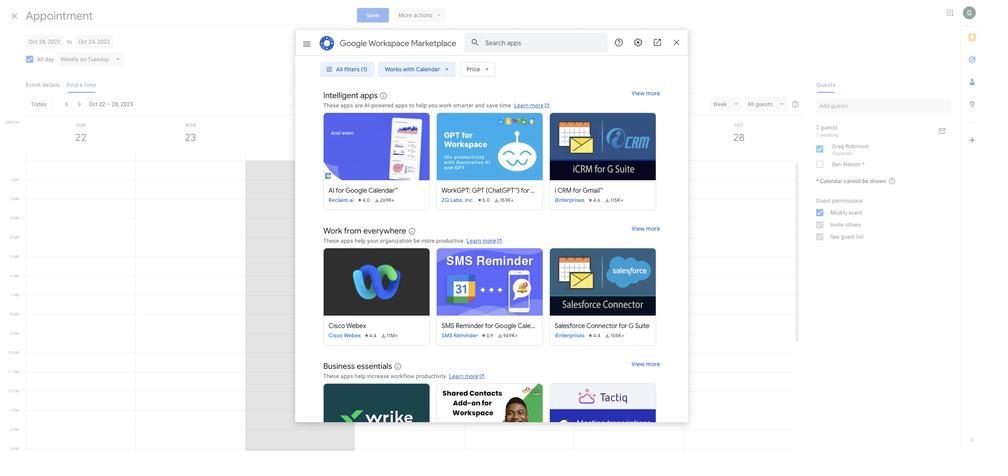 Task type: vqa. For each thing, say whether or not it's contained in the screenshot.
OF
no



Task type: locate. For each thing, give the bounding box(es) containing it.
9
[[10, 332, 12, 336]]

9 am from the top
[[13, 332, 19, 336]]

2 vertical spatial 2
[[10, 428, 12, 432]]

day
[[45, 56, 54, 63]]

* inside ben nelson tree item
[[862, 161, 865, 168]]

am right 7
[[13, 293, 19, 298]]

grid containing gmt-04
[[0, 116, 800, 452]]

3 column header from the left
[[245, 116, 355, 161]]

am right "4"
[[13, 235, 19, 240]]

8
[[10, 313, 12, 317]]

grid
[[0, 116, 800, 452]]

1 up 2 am
[[10, 178, 12, 182]]

12 pm
[[8, 390, 19, 394]]

am for 2 am
[[13, 197, 19, 201]]

pm
[[13, 390, 19, 394], [13, 409, 19, 413], [13, 428, 19, 432]]

11 am from the top
[[13, 370, 19, 375]]

guest
[[841, 234, 855, 240]]

9 am
[[10, 332, 19, 336]]

am for 5 am
[[13, 255, 19, 259]]

7 column header from the left
[[684, 116, 794, 161]]

am right 3
[[13, 216, 19, 221]]

*
[[862, 161, 865, 168], [816, 178, 819, 185]]

pm for 1 pm
[[13, 409, 19, 413]]

0 vertical spatial pm
[[13, 390, 19, 394]]

2 vertical spatial 1
[[10, 409, 12, 413]]

7 am
[[10, 293, 19, 298]]

am up 2 am
[[13, 178, 19, 182]]

am right '8'
[[13, 313, 19, 317]]

11
[[8, 370, 12, 375]]

6 am from the top
[[13, 274, 19, 278]]

* right nelson
[[862, 161, 865, 168]]

2 pm from the top
[[13, 409, 19, 413]]

permissions
[[832, 198, 863, 204]]

2 down 1 pm
[[10, 428, 12, 432]]

1 vertical spatial 1
[[10, 178, 12, 182]]

12
[[8, 390, 12, 394]]

all
[[37, 56, 44, 63]]

am for 11 am
[[13, 370, 19, 375]]

calendar
[[820, 178, 842, 185]]

group
[[810, 195, 951, 243]]

2 vertical spatial pm
[[13, 428, 19, 432]]

pm right the 12
[[13, 390, 19, 394]]

11 am
[[8, 370, 19, 375]]

4 am
[[10, 235, 19, 240]]

2 inside 2 guests 1 awaiting
[[816, 124, 820, 131]]

1 left awaiting
[[816, 132, 819, 138]]

1 vertical spatial pm
[[13, 409, 19, 413]]

2 am
[[10, 197, 19, 201]]

1 horizontal spatial *
[[862, 161, 865, 168]]

ben nelson tree item
[[810, 158, 951, 171]]

am right 6 on the bottom of page
[[13, 274, 19, 278]]

5 column header from the left
[[464, 116, 575, 161]]

3 pm from the top
[[13, 428, 19, 432]]

cell
[[245, 160, 355, 452], [26, 161, 136, 452], [136, 161, 245, 452], [355, 161, 465, 452], [465, 161, 575, 452], [575, 161, 684, 452], [684, 161, 794, 452]]

2
[[816, 124, 820, 131], [10, 197, 12, 201], [10, 428, 12, 432]]

0 vertical spatial 2
[[816, 124, 820, 131]]

pm for 2 pm
[[13, 428, 19, 432]]

pm down 1 pm
[[13, 428, 19, 432]]

3 am from the top
[[13, 216, 19, 221]]

am right 9 at bottom
[[13, 332, 19, 336]]

see
[[830, 234, 840, 240]]

0 vertical spatial *
[[862, 161, 865, 168]]

1 vertical spatial 2
[[10, 197, 12, 201]]

5 am
[[10, 255, 19, 259]]

am for 4 am
[[13, 235, 19, 240]]

save button
[[357, 8, 389, 22]]

1 am from the top
[[13, 178, 19, 182]]

am for 7 am
[[13, 293, 19, 298]]

am right 11
[[13, 370, 19, 375]]

04
[[14, 120, 19, 125]]

group containing guest permissions
[[810, 195, 951, 243]]

column header
[[26, 116, 136, 161], [135, 116, 245, 161], [245, 116, 355, 161], [355, 116, 465, 161], [464, 116, 575, 161], [574, 116, 684, 161], [684, 116, 794, 161]]

see guest list
[[830, 234, 864, 240]]

* left calendar in the top right of the page
[[816, 178, 819, 185]]

4 am from the top
[[13, 235, 19, 240]]

10 am from the top
[[13, 351, 19, 355]]

0 horizontal spatial *
[[816, 178, 819, 185]]

2 left guests
[[816, 124, 820, 131]]

gmt-
[[5, 120, 14, 125]]

8 am from the top
[[13, 313, 19, 317]]

0 vertical spatial 1
[[816, 132, 819, 138]]

am for 9 am
[[13, 332, 19, 336]]

2 guests 1 awaiting
[[816, 124, 838, 138]]

am for 10 am
[[13, 351, 19, 355]]

to
[[67, 39, 72, 45]]

2023
[[121, 101, 133, 108]]

am right 10
[[13, 351, 19, 355]]

28,
[[112, 101, 119, 108]]

5
[[10, 255, 12, 259]]

2 up 3
[[10, 197, 12, 201]]

row
[[22, 160, 794, 452]]

guest
[[816, 198, 831, 204]]

Title text field
[[26, 7, 344, 25]]

2 am from the top
[[13, 197, 19, 201]]

4
[[10, 235, 12, 240]]

am
[[13, 178, 19, 182], [13, 197, 19, 201], [13, 216, 19, 221], [13, 235, 19, 240], [13, 255, 19, 259], [13, 274, 19, 278], [13, 293, 19, 298], [13, 313, 19, 317], [13, 332, 19, 336], [13, 351, 19, 355], [13, 370, 19, 375]]

guest permissions
[[816, 198, 863, 204]]

5 am from the top
[[13, 255, 19, 259]]

greg
[[832, 143, 844, 150]]

modify event
[[830, 210, 863, 216]]

pm up 2 pm
[[13, 409, 19, 413]]

1 down the 12
[[10, 409, 12, 413]]

pm for 12 pm
[[13, 390, 19, 394]]

am right 5 on the left
[[13, 255, 19, 259]]

7 am from the top
[[13, 293, 19, 298]]

1 pm from the top
[[13, 390, 19, 394]]

6
[[10, 274, 12, 278]]

guests
[[821, 124, 838, 131]]

tab list
[[961, 26, 983, 429]]

1 vertical spatial *
[[816, 178, 819, 185]]

am up 3 am
[[13, 197, 19, 201]]

1
[[816, 132, 819, 138], [10, 178, 12, 182], [10, 409, 12, 413]]



Task type: describe. For each thing, give the bounding box(es) containing it.
invite
[[830, 222, 844, 228]]

today
[[31, 101, 47, 108]]

gmt-04
[[5, 120, 19, 125]]

am for 1 am
[[13, 178, 19, 182]]

6 am
[[10, 274, 19, 278]]

3
[[10, 216, 12, 221]]

organizer
[[832, 151, 853, 156]]

2 pm
[[10, 428, 19, 432]]

2 for guests
[[816, 124, 820, 131]]

3 am
[[10, 216, 19, 221]]

2 column header from the left
[[135, 116, 245, 161]]

1 inside 2 guests 1 awaiting
[[816, 132, 819, 138]]

guests invited to this event. tree
[[810, 141, 951, 171]]

am for 8 am
[[13, 313, 19, 317]]

10
[[8, 351, 12, 355]]

–
[[107, 101, 110, 108]]

nelson
[[843, 161, 861, 168]]

save
[[367, 12, 379, 19]]

am for 6 am
[[13, 274, 19, 278]]

today button
[[26, 97, 52, 112]]

1 pm
[[10, 409, 19, 413]]

6 column header from the left
[[574, 116, 684, 161]]

am for 3 am
[[13, 216, 19, 221]]

ben nelson *
[[832, 161, 865, 168]]

shown
[[870, 178, 886, 185]]

others
[[845, 222, 861, 228]]

4 column header from the left
[[355, 116, 465, 161]]

1 for 1 pm
[[10, 409, 12, 413]]

all day
[[37, 56, 54, 63]]

22
[[99, 101, 105, 108]]

8 am
[[10, 313, 19, 317]]

event
[[849, 210, 863, 216]]

greg robinson, organizer tree item
[[810, 141, 951, 158]]

awaiting
[[820, 132, 838, 138]]

* calendar cannot be shown
[[816, 178, 886, 185]]

invite others
[[830, 222, 861, 228]]

robinson
[[846, 143, 869, 150]]

1 for 1 am
[[10, 178, 12, 182]]

list
[[856, 234, 864, 240]]

ben
[[832, 161, 842, 168]]

2 for pm
[[10, 428, 12, 432]]

1 column header from the left
[[26, 116, 136, 161]]

2 for am
[[10, 197, 12, 201]]

be
[[862, 178, 869, 185]]

7
[[10, 293, 12, 298]]

1 am
[[10, 178, 19, 182]]

oct
[[89, 101, 98, 108]]

10 am
[[8, 351, 19, 355]]

greg robinson organizer
[[832, 143, 869, 156]]

modify
[[830, 210, 848, 216]]

cannot
[[844, 178, 861, 185]]

navigation toolbar
[[26, 93, 804, 116]]

oct 22 – 28, 2023
[[89, 101, 133, 108]]



